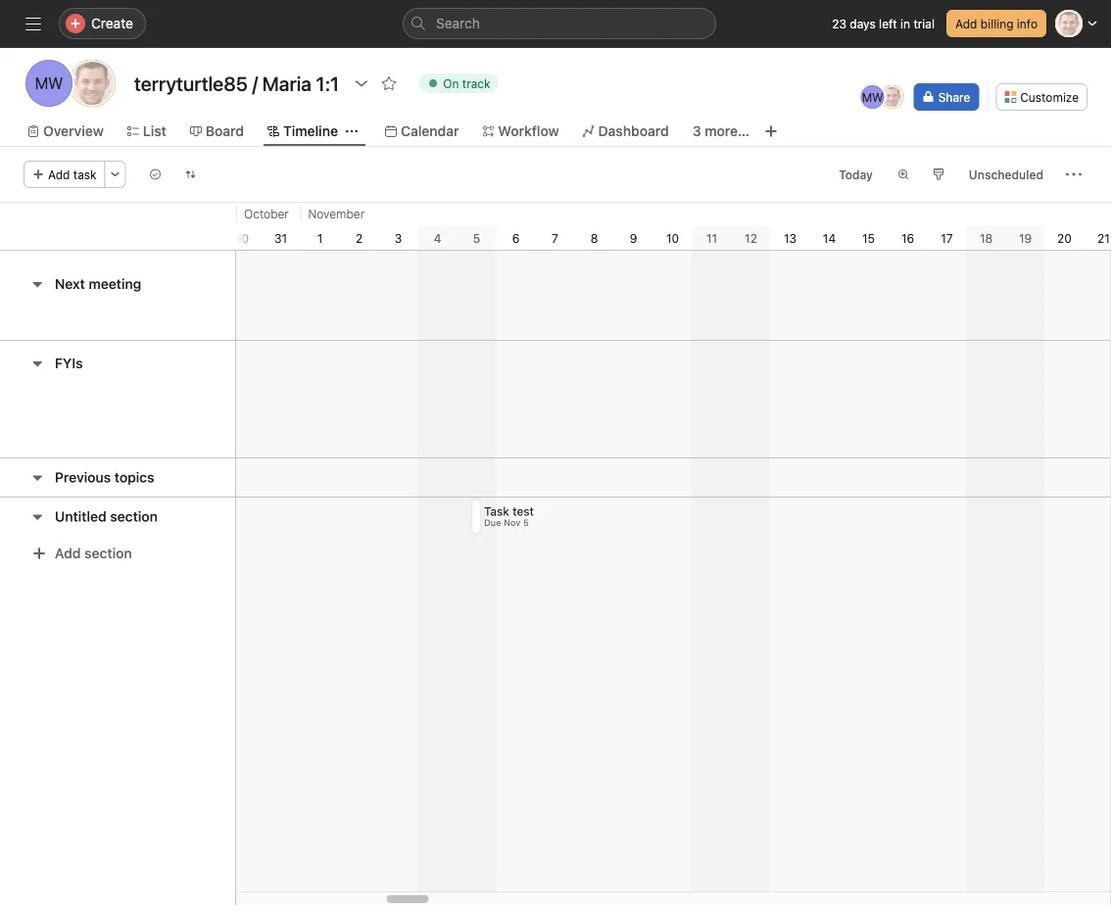 Task type: locate. For each thing, give the bounding box(es) containing it.
meeting
[[89, 276, 141, 292]]

10
[[666, 231, 679, 245]]

add to starred image
[[381, 75, 397, 91]]

31
[[274, 231, 287, 245]]

on track button
[[411, 70, 507, 97]]

1 vertical spatial add
[[48, 168, 70, 181]]

23
[[832, 17, 847, 30]]

weeks image
[[898, 169, 909, 180]]

expand sidebar image
[[25, 16, 41, 31]]

mw
[[35, 74, 63, 93], [862, 90, 884, 104]]

more actions image up 20 at right top
[[1066, 167, 1082, 182]]

add inside 'button'
[[55, 545, 81, 562]]

tt up overview
[[82, 74, 102, 93]]

4
[[434, 231, 441, 245]]

0 vertical spatial section
[[110, 509, 158, 525]]

list
[[143, 123, 166, 139]]

1 vertical spatial 5
[[524, 518, 530, 528]]

due
[[485, 518, 502, 528]]

more…
[[705, 123, 750, 139]]

1 vertical spatial section
[[84, 545, 132, 562]]

1 horizontal spatial 5
[[524, 518, 530, 528]]

more actions image right task
[[109, 169, 121, 180]]

0 horizontal spatial 5
[[473, 231, 480, 245]]

unscheduled
[[969, 168, 1044, 181]]

5 right nov
[[524, 518, 530, 528]]

all tasks image
[[150, 169, 161, 180]]

add
[[956, 17, 978, 30], [48, 168, 70, 181], [55, 545, 81, 562]]

add task
[[48, 168, 97, 181]]

section down topics
[[110, 509, 158, 525]]

add inside button
[[48, 168, 70, 181]]

section inside 'button'
[[84, 545, 132, 562]]

previous
[[55, 469, 111, 486]]

create button
[[59, 8, 146, 39]]

dashboard
[[598, 123, 669, 139]]

overview link
[[27, 121, 104, 142]]

november
[[308, 207, 365, 221]]

october
[[244, 207, 289, 221]]

19
[[1019, 231, 1032, 245]]

mw up overview link
[[35, 74, 63, 93]]

1 horizontal spatial tt
[[885, 90, 900, 104]]

3 more… button
[[693, 121, 750, 142]]

13
[[784, 231, 797, 245]]

tt
[[82, 74, 102, 93], [885, 90, 900, 104]]

3
[[693, 123, 701, 139], [395, 231, 402, 245]]

section inside button
[[110, 509, 158, 525]]

3 for 3 more…
[[693, 123, 701, 139]]

timeline
[[283, 123, 338, 139]]

3 inside dropdown button
[[693, 123, 701, 139]]

1 horizontal spatial 3
[[693, 123, 701, 139]]

add tab image
[[764, 123, 779, 139]]

0 horizontal spatial more actions image
[[109, 169, 121, 180]]

add inside button
[[956, 17, 978, 30]]

add left task
[[48, 168, 70, 181]]

days
[[850, 17, 876, 30]]

collapse task list for the section fyis image
[[29, 356, 45, 371]]

dashboard link
[[583, 121, 669, 142]]

more actions image
[[1066, 167, 1082, 182], [109, 169, 121, 180]]

calendar
[[401, 123, 459, 139]]

None text field
[[129, 66, 344, 101]]

board
[[206, 123, 244, 139]]

3 left more…
[[693, 123, 701, 139]]

section
[[110, 509, 158, 525], [84, 545, 132, 562]]

today button
[[830, 161, 882, 188]]

today
[[839, 168, 873, 181]]

3 more…
[[693, 123, 750, 139]]

test
[[513, 505, 535, 518]]

untitled
[[55, 509, 107, 525]]

5 left 6
[[473, 231, 480, 245]]

3 left 4
[[395, 231, 402, 245]]

add task button
[[24, 161, 105, 188]]

2 vertical spatial add
[[55, 545, 81, 562]]

info
[[1017, 17, 1038, 30]]

1 horizontal spatial mw
[[862, 90, 884, 104]]

12
[[745, 231, 758, 245]]

15
[[862, 231, 875, 245]]

20
[[1058, 231, 1072, 245]]

2
[[356, 231, 363, 245]]

add left billing
[[956, 17, 978, 30]]

1 vertical spatial 3
[[395, 231, 402, 245]]

none image
[[185, 169, 197, 180]]

in
[[901, 17, 911, 30]]

0 vertical spatial 5
[[473, 231, 480, 245]]

0 vertical spatial add
[[956, 17, 978, 30]]

section for add section
[[84, 545, 132, 562]]

section down untitled section button
[[84, 545, 132, 562]]

mw left the share button
[[862, 90, 884, 104]]

add down untitled on the bottom left of page
[[55, 545, 81, 562]]

18
[[980, 231, 993, 245]]

23 days left in trial
[[832, 17, 935, 30]]

workflow link
[[483, 121, 559, 142]]

5
[[473, 231, 480, 245], [524, 518, 530, 528]]

14
[[823, 231, 836, 245]]

customize
[[1021, 90, 1079, 104]]

0 vertical spatial 3
[[693, 123, 701, 139]]

7
[[552, 231, 559, 245]]

add section
[[55, 545, 132, 562]]

collapse task list for the section untitled section image
[[29, 509, 45, 525]]

nov
[[504, 518, 521, 528]]

3 for 3
[[395, 231, 402, 245]]

17
[[941, 231, 953, 245]]

tt left the share button
[[885, 90, 900, 104]]

0 horizontal spatial 3
[[395, 231, 402, 245]]



Task type: vqa. For each thing, say whether or not it's contained in the screenshot.
'On'
yes



Task type: describe. For each thing, give the bounding box(es) containing it.
next meeting button
[[55, 267, 141, 302]]

next meeting
[[55, 276, 141, 292]]

add for add section
[[55, 545, 81, 562]]

0 horizontal spatial tt
[[82, 74, 102, 93]]

calendar link
[[385, 121, 459, 142]]

11
[[707, 231, 717, 245]]

board link
[[190, 121, 244, 142]]

add billing info button
[[947, 10, 1047, 37]]

section for untitled section
[[110, 509, 158, 525]]

share
[[939, 90, 971, 104]]

create
[[91, 15, 133, 31]]

topics
[[114, 469, 154, 486]]

previous topics button
[[55, 460, 154, 495]]

untitled section
[[55, 509, 158, 525]]

search button
[[403, 8, 716, 39]]

search
[[436, 15, 480, 31]]

collapse task list for the section next meeting image
[[29, 276, 45, 292]]

add section button
[[24, 536, 140, 571]]

1 horizontal spatial more actions image
[[1066, 167, 1082, 182]]

customize button
[[996, 83, 1088, 111]]

next
[[55, 276, 85, 292]]

previous topics
[[55, 469, 154, 486]]

billing
[[981, 17, 1014, 30]]

left
[[879, 17, 897, 30]]

9
[[630, 231, 637, 245]]

color: default image
[[933, 169, 945, 180]]

30
[[234, 231, 249, 245]]

5 inside task test due nov 5
[[524, 518, 530, 528]]

share button
[[914, 83, 979, 111]]

on
[[443, 76, 459, 90]]

search list box
[[403, 8, 716, 39]]

trial
[[914, 17, 935, 30]]

timeline link
[[268, 121, 338, 142]]

list link
[[127, 121, 166, 142]]

8
[[591, 231, 598, 245]]

show options image
[[354, 75, 370, 91]]

on track
[[443, 76, 491, 90]]

16
[[902, 231, 915, 245]]

fyis button
[[55, 346, 83, 381]]

track
[[462, 76, 491, 90]]

1
[[317, 231, 323, 245]]

tab actions image
[[346, 125, 358, 137]]

fyis
[[55, 355, 83, 371]]

untitled section button
[[55, 499, 158, 535]]

task
[[73, 168, 97, 181]]

21
[[1098, 231, 1110, 245]]

workflow
[[498, 123, 559, 139]]

add for add task
[[48, 168, 70, 181]]

0 horizontal spatial mw
[[35, 74, 63, 93]]

overview
[[43, 123, 104, 139]]

task test due nov 5
[[485, 505, 535, 528]]

6
[[512, 231, 520, 245]]

unscheduled button
[[960, 161, 1053, 188]]

add for add billing info
[[956, 17, 978, 30]]

collapse task list for the section previous topics image
[[29, 470, 45, 486]]

task
[[485, 505, 510, 518]]

add billing info
[[956, 17, 1038, 30]]



